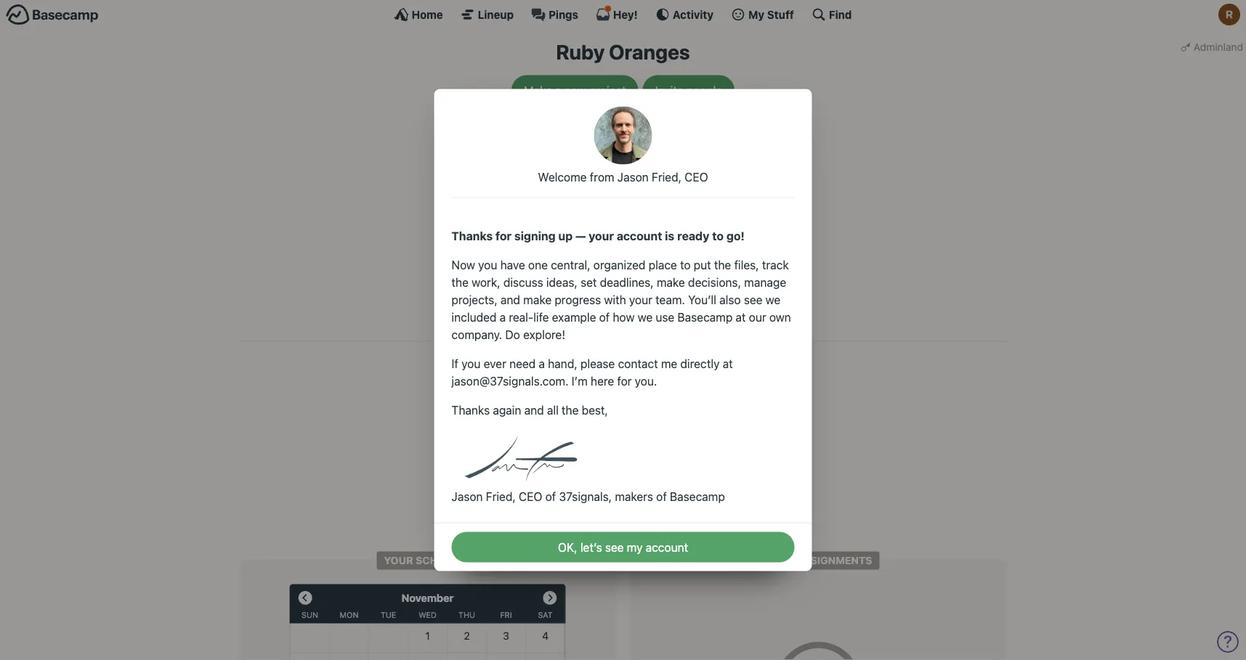 Task type: vqa. For each thing, say whether or not it's contained in the screenshot.
THE YOUR FREE TRIAL ENDS ON SUN, DEC  3. BUY BASECAMP TODAY • NEED HELP GETTING SET UP? CONTACT OUR BASECAMP EXPERTS .
no



Task type: locate. For each thing, give the bounding box(es) containing it.
thanks up now
[[452, 229, 493, 243]]

a right in
[[645, 117, 651, 129]]

0 horizontal spatial we
[[638, 310, 653, 324]]

included
[[452, 310, 497, 324]]

the up 'decisions,'
[[714, 258, 731, 272]]

1 vertical spatial at
[[723, 357, 733, 371]]

ok,
[[558, 541, 578, 555]]

0 horizontal spatial jason
[[452, 490, 483, 504]]

account
[[617, 229, 662, 243], [646, 541, 688, 555]]

2 thanks from the top
[[452, 403, 490, 417]]

make
[[657, 275, 685, 289], [523, 293, 552, 307]]

account inside button
[[646, 541, 688, 555]]

0 vertical spatial thanks
[[452, 229, 493, 243]]

pings
[[549, 8, 578, 21]]

pinned & recent projects below · view all in a list
[[441, 117, 667, 129]]

account left is
[[617, 229, 662, 243]]

1 vertical spatial thanks
[[452, 403, 490, 417]]

1 vertical spatial for
[[617, 374, 632, 388]]

if
[[452, 357, 459, 371]]

mon
[[340, 611, 359, 620]]

me
[[661, 357, 678, 371]]

you'll also see we included a real-life example of how we use basecamp at our own company.
[[452, 293, 791, 342]]

and inside now you have one central, organized place to put the files, track the work, discuss ideas, set deadlines, make decisions, manage projects, and make progress with your team.
[[501, 293, 520, 307]]

0 vertical spatial we
[[766, 293, 781, 307]]

you right if
[[462, 357, 481, 371]]

0 horizontal spatial for
[[496, 229, 512, 243]]

ideas,
[[546, 275, 578, 289]]

0 vertical spatial your
[[589, 229, 614, 243]]

1 horizontal spatial your
[[765, 555, 794, 567]]

own
[[770, 310, 791, 324]]

0 horizontal spatial fried,
[[486, 490, 516, 504]]

hey!
[[613, 8, 638, 21]]

0 vertical spatial and
[[501, 293, 520, 307]]

at left our
[[736, 310, 746, 324]]

basecamp down you'll
[[678, 310, 733, 324]]

place
[[649, 258, 677, 272]]

0 horizontal spatial and
[[501, 293, 520, 307]]

thanks left again at the left of page
[[452, 403, 490, 417]]

need
[[510, 357, 536, 371]]

1 horizontal spatial of
[[599, 310, 610, 324]]

all left best, on the bottom of the page
[[547, 403, 559, 417]]

2 vertical spatial the
[[562, 403, 579, 417]]

one
[[528, 258, 548, 272]]

discuss
[[504, 275, 543, 289]]

0 vertical spatial make
[[657, 275, 685, 289]]

we left use
[[638, 310, 653, 324]]

of inside 'you'll also see we included a real-life example of how we use basecamp at our own company.'
[[599, 310, 610, 324]]

of left the how
[[599, 310, 610, 324]]

0 horizontal spatial your
[[384, 555, 413, 567]]

a right need
[[539, 357, 545, 371]]

your down deadlines,
[[629, 293, 653, 307]]

we up own
[[766, 293, 781, 307]]

view all in a list link
[[596, 117, 667, 129]]

1 horizontal spatial for
[[617, 374, 632, 388]]

basecamp
[[678, 310, 733, 324], [670, 490, 725, 504]]

adminland
[[1194, 41, 1244, 53]]

2 horizontal spatial of
[[656, 490, 667, 504]]

your
[[384, 555, 413, 567], [765, 555, 794, 567]]

see
[[744, 293, 763, 307], [605, 541, 624, 555]]

of left 37signals,
[[546, 490, 556, 504]]

0 vertical spatial fried,
[[652, 170, 682, 184]]

0 vertical spatial see
[[744, 293, 763, 307]]

the left best, on the bottom of the page
[[562, 403, 579, 417]]

see up our
[[744, 293, 763, 307]]

see inside 'you'll also see we included a real-life example of how we use basecamp at our own company.'
[[744, 293, 763, 307]]

2 your from the left
[[765, 555, 794, 567]]

1 horizontal spatial see
[[744, 293, 763, 307]]

see inside button
[[605, 541, 624, 555]]

at inside 'you'll also see we included a real-life example of how we use basecamp at our own company.'
[[736, 310, 746, 324]]

and right again at the left of page
[[524, 403, 544, 417]]

basecamp right makers
[[670, 490, 725, 504]]

jason right from at the top of the page
[[618, 170, 649, 184]]

1 vertical spatial fried,
[[486, 490, 516, 504]]

ceo
[[685, 170, 708, 184], [519, 490, 542, 504]]

your left the schedule
[[384, 555, 413, 567]]

jason up the schedule
[[452, 490, 483, 504]]

activity link
[[655, 7, 714, 22]]

jason
[[618, 170, 649, 184], [452, 490, 483, 504]]

up
[[559, 229, 573, 243]]

jason@37signals.com.
[[452, 374, 569, 388]]

see left "my"
[[605, 541, 624, 555]]

welcome from jason fried, ceo
[[538, 170, 708, 184]]

basecamp inside 'you'll also see we included a real-life example of how we use basecamp at our own company.'
[[678, 310, 733, 324]]

how
[[613, 310, 635, 324]]

now you have one central, organized place to put the files, track the work, discuss ideas, set deadlines, make decisions, manage projects, and make progress with your team.
[[452, 258, 789, 307]]

your for your assignments
[[765, 555, 794, 567]]

a left real- on the left
[[500, 310, 506, 324]]

you up work, on the left
[[478, 258, 497, 272]]

ruby
[[556, 40, 605, 64]]

of right makers
[[656, 490, 667, 504]]

your right the — in the left top of the page
[[589, 229, 614, 243]]

0 vertical spatial at
[[736, 310, 746, 324]]

make
[[524, 84, 552, 97]]

0 horizontal spatial to
[[680, 258, 691, 272]]

my stuff
[[749, 8, 794, 21]]

tue
[[381, 611, 396, 620]]

for left the 'you.'
[[617, 374, 632, 388]]

here
[[591, 374, 614, 388]]

1 horizontal spatial the
[[562, 403, 579, 417]]

ceo up ready
[[685, 170, 708, 184]]

1 vertical spatial to
[[680, 258, 691, 272]]

assignments
[[797, 555, 872, 567]]

for up have
[[496, 229, 512, 243]]

1 vertical spatial see
[[605, 541, 624, 555]]

contact
[[618, 357, 658, 371]]

make up life
[[523, 293, 552, 307]]

1 horizontal spatial your
[[629, 293, 653, 307]]

please
[[581, 357, 615, 371]]

0 horizontal spatial make
[[523, 293, 552, 307]]

1 vertical spatial account
[[646, 541, 688, 555]]

account right "my"
[[646, 541, 688, 555]]

1 vertical spatial ceo
[[519, 490, 542, 504]]

1 vertical spatial you
[[462, 357, 481, 371]]

work,
[[472, 275, 501, 289]]

0 vertical spatial jason
[[618, 170, 649, 184]]

fried,
[[652, 170, 682, 184], [486, 490, 516, 504]]

your for your schedule
[[384, 555, 413, 567]]

for
[[496, 229, 512, 243], [617, 374, 632, 388]]

sat
[[538, 611, 553, 620]]

ceo left 37signals,
[[519, 490, 542, 504]]

put
[[694, 258, 711, 272]]

in
[[634, 117, 643, 129]]

to left go!
[[712, 229, 724, 243]]

new
[[565, 84, 586, 97]]

make a new project link
[[512, 75, 639, 106]]

at
[[736, 310, 746, 324], [723, 357, 733, 371]]

make a new project
[[524, 84, 626, 97]]

to
[[712, 229, 724, 243], [680, 258, 691, 272]]

organized
[[594, 258, 646, 272]]

1 horizontal spatial ceo
[[685, 170, 708, 184]]

1 thanks from the top
[[452, 229, 493, 243]]

progress
[[555, 293, 601, 307]]

main element
[[0, 0, 1247, 28]]

and up real- on the left
[[501, 293, 520, 307]]

·
[[590, 117, 593, 129]]

your left assignments
[[765, 555, 794, 567]]

you inside now you have one central, organized place to put the files, track the work, discuss ideas, set deadlines, make decisions, manage projects, and make progress with your team.
[[478, 258, 497, 272]]

recently
[[575, 335, 628, 347]]

make up the "team."
[[657, 275, 685, 289]]

you for now
[[478, 258, 497, 272]]

1 vertical spatial and
[[524, 403, 544, 417]]

set
[[581, 275, 597, 289]]

manage
[[744, 275, 787, 289]]

0 vertical spatial basecamp
[[678, 310, 733, 324]]

welcome
[[538, 170, 587, 184]]

0 horizontal spatial the
[[452, 275, 469, 289]]

home link
[[394, 7, 443, 22]]

oranges
[[609, 40, 690, 64]]

1 horizontal spatial at
[[736, 310, 746, 324]]

do
[[505, 328, 520, 342]]

1 horizontal spatial we
[[766, 293, 781, 307]]

all left in
[[621, 117, 632, 129]]

1 horizontal spatial and
[[524, 403, 544, 417]]

1 your from the left
[[384, 555, 413, 567]]

from
[[590, 170, 615, 184]]

1 vertical spatial your
[[629, 293, 653, 307]]

1 horizontal spatial jason
[[618, 170, 649, 184]]

1 vertical spatial all
[[547, 403, 559, 417]]

2 horizontal spatial the
[[714, 258, 731, 272]]

your inside now you have one central, organized place to put the files, track the work, discuss ideas, set deadlines, make decisions, manage projects, and make progress with your team.
[[629, 293, 653, 307]]

0 vertical spatial you
[[478, 258, 497, 272]]

0 vertical spatial all
[[621, 117, 632, 129]]

0 horizontal spatial ceo
[[519, 490, 542, 504]]

1 horizontal spatial make
[[657, 275, 685, 289]]

1 horizontal spatial to
[[712, 229, 724, 243]]

activity
[[673, 8, 714, 21]]

0 horizontal spatial see
[[605, 541, 624, 555]]

project
[[589, 84, 626, 97]]

at right directly
[[723, 357, 733, 371]]

at inside if you ever need a hand, please contact me directly at jason@37signals.com. i'm here for you.
[[723, 357, 733, 371]]

the down now
[[452, 275, 469, 289]]

do explore!
[[502, 328, 565, 342]]

you inside if you ever need a hand, please contact me directly at jason@37signals.com. i'm here for you.
[[462, 357, 481, 371]]

1 vertical spatial we
[[638, 310, 653, 324]]

a left new
[[555, 84, 561, 97]]

0 horizontal spatial at
[[723, 357, 733, 371]]

to left put
[[680, 258, 691, 272]]

the
[[714, 258, 731, 272], [452, 275, 469, 289], [562, 403, 579, 417]]

0 vertical spatial the
[[714, 258, 731, 272]]

jason fried, ceo of 37signals, makers of basecamp
[[452, 490, 725, 504]]

schedule
[[416, 555, 471, 567]]

home
[[412, 8, 443, 21]]



Task type: describe. For each thing, give the bounding box(es) containing it.
my
[[627, 541, 643, 555]]

1 vertical spatial basecamp
[[670, 490, 725, 504]]

1 horizontal spatial fried,
[[652, 170, 682, 184]]

0 vertical spatial for
[[496, 229, 512, 243]]

0 horizontal spatial all
[[547, 403, 559, 417]]

0 vertical spatial to
[[712, 229, 724, 243]]

wed
[[419, 611, 437, 620]]

with
[[604, 293, 626, 307]]

if you ever need a hand, please contact me directly at jason@37signals.com. i'm here for you.
[[452, 357, 733, 388]]

find button
[[812, 7, 852, 22]]

also
[[720, 293, 741, 307]]

pings button
[[531, 7, 578, 22]]

lineup
[[478, 8, 514, 21]]

recent
[[486, 117, 516, 129]]

thanks for thanks for signing up — your account is ready to go!
[[452, 229, 493, 243]]

projects
[[519, 117, 557, 129]]

people
[[687, 84, 723, 97]]

view
[[596, 117, 618, 129]]

see for my
[[605, 541, 624, 555]]

recently visited
[[575, 335, 671, 347]]

best,
[[582, 403, 608, 417]]

find
[[829, 8, 852, 21]]

invite
[[655, 84, 684, 97]]

list
[[654, 117, 667, 129]]

have
[[500, 258, 525, 272]]

0 vertical spatial account
[[617, 229, 662, 243]]

—
[[576, 229, 586, 243]]

track
[[762, 258, 789, 272]]

you for if
[[462, 357, 481, 371]]

signing
[[515, 229, 556, 243]]

1 vertical spatial the
[[452, 275, 469, 289]]

thanks for signing up — your account is ready to go!
[[452, 229, 745, 243]]

november
[[402, 592, 454, 605]]

go!
[[727, 229, 745, 243]]

real-
[[509, 310, 534, 324]]

decisions,
[[688, 275, 741, 289]]

fri
[[500, 611, 512, 620]]

explore!
[[523, 328, 565, 342]]

sample
[[502, 380, 540, 391]]

deadlines,
[[600, 275, 654, 289]]

your schedule
[[384, 555, 471, 567]]

see for we
[[744, 293, 763, 307]]

hey! button
[[596, 7, 638, 22]]

now
[[452, 258, 475, 272]]

below
[[560, 117, 587, 129]]

company.
[[452, 328, 502, 342]]

0 vertical spatial ceo
[[685, 170, 708, 184]]

invite people link
[[643, 75, 735, 106]]

a inside 'you'll also see we included a real-life example of how we use basecamp at our own company.'
[[500, 310, 506, 324]]

is
[[665, 229, 675, 243]]

a inside if you ever need a hand, please contact me directly at jason@37signals.com. i'm here for you.
[[539, 357, 545, 371]]

our
[[749, 310, 767, 324]]

let's
[[581, 541, 602, 555]]

&
[[476, 117, 483, 129]]

life
[[534, 310, 549, 324]]

my
[[749, 8, 765, 21]]

ruby oranges
[[556, 40, 690, 64]]

central,
[[551, 258, 591, 272]]

for inside if you ever need a hand, please contact me directly at jason@37signals.com. i'm here for you.
[[617, 374, 632, 388]]

makers
[[615, 490, 653, 504]]

invite people
[[655, 84, 723, 97]]

thanks for thanks again and all the best,
[[452, 403, 490, 417]]

ruby image
[[1219, 4, 1241, 25]]

thu
[[459, 611, 475, 620]]

you'll
[[688, 293, 717, 307]]

directly
[[681, 357, 720, 371]]

1 vertical spatial jason
[[452, 490, 483, 504]]

pinned
[[441, 117, 473, 129]]

1 vertical spatial make
[[523, 293, 552, 307]]

thanks again and all the best,
[[452, 403, 608, 417]]

to inside now you have one central, organized place to put the files, track the work, discuss ideas, set deadlines, make decisions, manage projects, and make progress with your team.
[[680, 258, 691, 272]]

sun
[[302, 611, 318, 620]]

switch accounts image
[[6, 4, 99, 26]]

lineup link
[[461, 7, 514, 22]]

projects,
[[452, 293, 498, 307]]

1 horizontal spatial all
[[621, 117, 632, 129]]

team.
[[656, 293, 685, 307]]

0 horizontal spatial of
[[546, 490, 556, 504]]

ok, let's see my account
[[558, 541, 688, 555]]

37signals,
[[559, 490, 612, 504]]

my stuff button
[[731, 7, 794, 22]]

ever
[[484, 357, 507, 371]]

example
[[552, 310, 596, 324]]

you.
[[635, 374, 657, 388]]

again
[[493, 403, 521, 417]]

your assignments
[[765, 555, 872, 567]]

0 horizontal spatial your
[[589, 229, 614, 243]]



